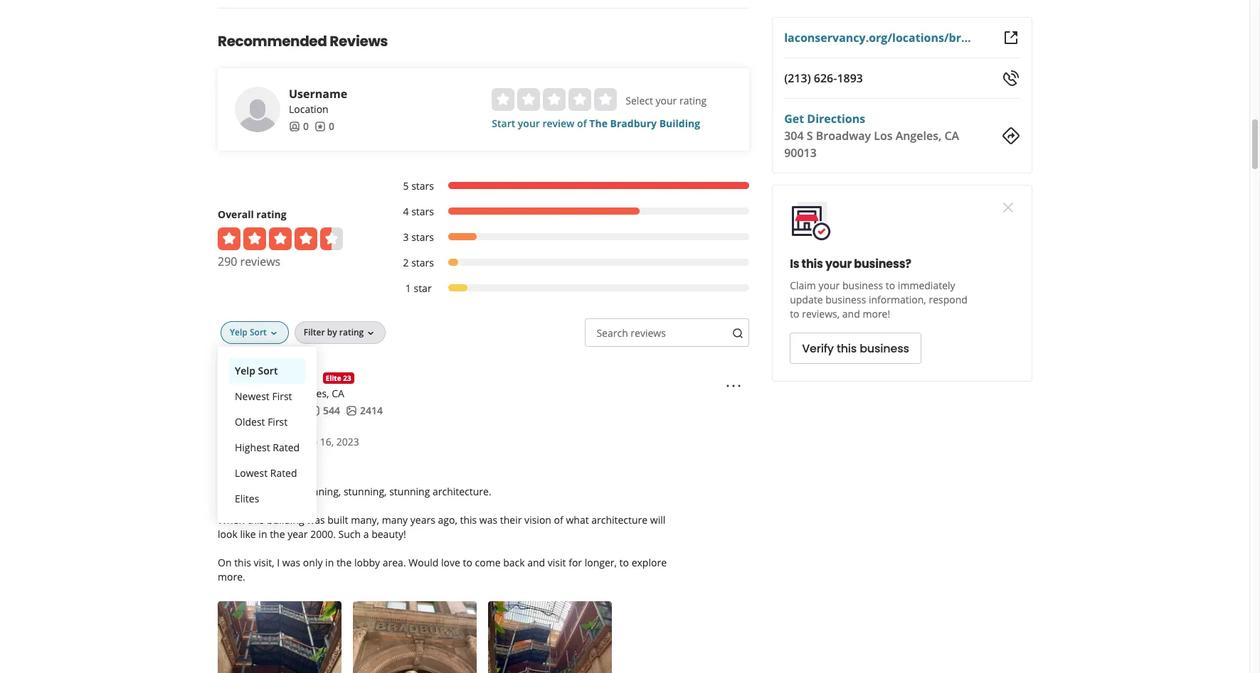 Task type: locate. For each thing, give the bounding box(es) containing it.
los
[[874, 128, 892, 144], [272, 387, 288, 401]]

your right claim
[[818, 279, 839, 292]]

16 review v2 image for 0
[[314, 121, 326, 132]]

1 0 from the left
[[303, 120, 309, 133]]

reviews
[[240, 254, 280, 270], [631, 327, 666, 340]]

0 vertical spatial rated
[[273, 441, 300, 455]]

rated left sep
[[273, 441, 300, 455]]

this for building
[[247, 514, 264, 527]]

4.5 star rating image
[[218, 228, 343, 251]]

sort inside dropdown button
[[250, 327, 267, 339]]

recommended
[[218, 32, 327, 52]]

rating up 4.5 star rating image
[[256, 208, 286, 222]]

would
[[409, 556, 439, 570]]

this inside button
[[836, 340, 856, 357]]

0 horizontal spatial of
[[554, 514, 563, 527]]

0 vertical spatial yelp
[[230, 327, 247, 339]]

first down newest first button
[[268, 416, 288, 429]]

0 vertical spatial of
[[577, 117, 587, 130]]

immediately
[[897, 279, 955, 292]]

0 vertical spatial reviews element
[[314, 120, 334, 134]]

1 vertical spatial the
[[336, 556, 352, 570]]

elite
[[326, 374, 341, 384]]

filter reviews by 1 star rating element
[[388, 282, 749, 296]]

sort inside button
[[258, 365, 278, 378]]

2 horizontal spatial rating
[[679, 94, 707, 108]]

this right on
[[234, 556, 251, 570]]

2023
[[336, 436, 359, 449]]

0 vertical spatial the
[[270, 528, 285, 541]]

los inside get directions 304 s broadway los angeles, ca 90013
[[874, 128, 892, 144]]

for
[[569, 556, 582, 570]]

rated inside button
[[273, 441, 300, 455]]

0 vertical spatial 16 review v2 image
[[314, 121, 326, 132]]

and for business?
[[842, 307, 860, 321]]

0 vertical spatial sort
[[250, 327, 267, 339]]

this right verify
[[836, 340, 856, 357]]

0 horizontal spatial 0
[[303, 120, 309, 133]]

3 stars
[[403, 231, 434, 244]]

and inside 'on this visit, i was only in the lobby area. would love to come back and visit for longer, to explore more.'
[[527, 556, 545, 570]]

business down "business?"
[[842, 279, 883, 292]]

the inside when this building was built many, many years ago, this was their vision of what architecture will look like in the year 2000. such a beauty!
[[270, 528, 285, 541]]

in right like
[[259, 528, 267, 541]]

reviews element containing 0
[[314, 120, 334, 134]]

3 photos link
[[232, 458, 269, 471]]

1 horizontal spatial reviews
[[631, 327, 666, 340]]

1 vertical spatial and
[[527, 556, 545, 570]]

0 horizontal spatial ca
[[332, 387, 344, 401]]

first inside button
[[268, 416, 288, 429]]

reviews element down location
[[314, 120, 334, 134]]

2 vertical spatial business
[[859, 340, 909, 357]]

ca inside get directions 304 s broadway los angeles, ca 90013
[[944, 128, 959, 144]]

this inside is this your business? claim your business to immediately update business information, respond to reviews, and more!
[[801, 256, 823, 272]]

stunning, up built
[[298, 485, 341, 499]]

laconservancy.org/locations/br…
[[784, 30, 971, 46]]

24 external link v2 image
[[1002, 29, 1020, 46]]

1 horizontal spatial los
[[874, 128, 892, 144]]

1 vertical spatial ca
[[332, 387, 344, 401]]

of left the
[[577, 117, 587, 130]]

information,
[[868, 293, 926, 307]]

3
[[403, 231, 409, 244], [232, 458, 237, 471]]

1 horizontal spatial 0
[[329, 120, 334, 133]]

this up like
[[247, 514, 264, 527]]

1 horizontal spatial in
[[325, 556, 334, 570]]

yelp inside yelp sort button
[[235, 365, 255, 378]]

lowest rated
[[235, 467, 297, 481]]

start your review of the bradbury building
[[492, 117, 700, 130]]

get
[[784, 111, 804, 127]]

elite 23 los angeles, ca
[[272, 374, 351, 401]]

1 vertical spatial angeles,
[[290, 387, 329, 401]]

3 for 3 stars
[[403, 231, 409, 244]]

search reviews
[[597, 327, 666, 340]]

and for i
[[527, 556, 545, 570]]

1 horizontal spatial angeles,
[[895, 128, 941, 144]]

oldest first button
[[229, 410, 305, 436]]

1 vertical spatial sort
[[258, 365, 278, 378]]

1 stunning, from the left
[[298, 485, 341, 499]]

this right is
[[801, 256, 823, 272]]

1 vertical spatial yelp
[[235, 365, 255, 378]]

0 down "username location"
[[329, 120, 334, 133]]

0 horizontal spatial the
[[270, 528, 285, 541]]

2414
[[360, 404, 383, 418]]

rated up simply
[[270, 467, 297, 481]]

  text field
[[585, 319, 749, 347]]

304
[[784, 128, 803, 144]]

on this visit, i was only in the lobby area. would love to come back and visit for longer, to explore more.
[[218, 556, 667, 584]]

0 vertical spatial 3
[[403, 231, 409, 244]]

stars down 4 stars
[[411, 231, 434, 244]]

business up "reviews,"
[[825, 293, 866, 307]]

1 vertical spatial in
[[325, 556, 334, 570]]

2000.
[[310, 528, 336, 541]]

yelp for yelp sort dropdown button
[[230, 327, 247, 339]]

los down genie
[[272, 387, 288, 401]]

rating up the building
[[679, 94, 707, 108]]

1 vertical spatial 16 review v2 image
[[309, 406, 320, 417]]

sort for yelp sort button
[[258, 365, 278, 378]]

l.
[[307, 371, 317, 387]]

1 vertical spatial 3
[[232, 458, 237, 471]]

update
[[790, 293, 822, 307]]

yelp sort left 16 chevron down v2 image
[[230, 327, 267, 339]]

the
[[270, 528, 285, 541], [336, 556, 352, 570]]

ca down elite 23 link
[[332, 387, 344, 401]]

rating element
[[492, 89, 617, 111]]

0 horizontal spatial los
[[272, 387, 288, 401]]

(no rating) image
[[492, 89, 617, 111]]

0 vertical spatial reviews
[[240, 254, 280, 270]]

ca inside elite 23 los angeles, ca
[[332, 387, 344, 401]]

reviews down 4.5 star rating image
[[240, 254, 280, 270]]

1 horizontal spatial stunning,
[[344, 485, 387, 499]]

3 right 16 camera v2 icon
[[232, 458, 237, 471]]

0 horizontal spatial was
[[282, 556, 300, 570]]

1 vertical spatial reviews element
[[309, 404, 340, 419]]

will
[[650, 514, 665, 527]]

0 vertical spatial and
[[842, 307, 860, 321]]

1 vertical spatial los
[[272, 387, 288, 401]]

overall rating
[[218, 208, 286, 222]]

was up 2000.
[[307, 514, 325, 527]]

get directions link
[[784, 111, 865, 127]]

angeles,
[[895, 128, 941, 144], [290, 387, 329, 401]]

rating for filter by rating
[[339, 327, 364, 339]]

2 stars from the top
[[411, 205, 434, 219]]

genie l. link
[[272, 371, 317, 387]]

rated
[[273, 441, 300, 455], [270, 467, 297, 481]]

(213) 626-1893
[[784, 70, 863, 86]]

1 horizontal spatial was
[[307, 514, 325, 527]]

of inside when this building was built many, many years ago, this was their vision of what architecture will look like in the year 2000. such a beauty!
[[554, 514, 563, 527]]

0 horizontal spatial reviews
[[240, 254, 280, 270]]

0 for 0 16 review v2 image
[[329, 120, 334, 133]]

laconservancy.org/locations/br… link
[[784, 30, 971, 46]]

stars right 5
[[411, 180, 434, 193]]

3 up the 2
[[403, 231, 409, 244]]

0 vertical spatial los
[[874, 128, 892, 144]]

to down 'update'
[[790, 307, 799, 321]]

stars for 3 stars
[[411, 231, 434, 244]]

stars for 4 stars
[[411, 205, 434, 219]]

photos
[[239, 458, 269, 471]]

1 horizontal spatial 3
[[403, 231, 409, 244]]

in right the only
[[325, 556, 334, 570]]

16 friends v2 image
[[289, 121, 300, 132]]

3 stars from the top
[[411, 231, 434, 244]]

0 right "16 friends v2" icon
[[303, 120, 309, 133]]

to up information,
[[885, 279, 895, 292]]

review
[[542, 117, 574, 130]]

first inside button
[[272, 390, 292, 404]]

rated for highest rated
[[273, 441, 300, 455]]

yelp up the newest
[[235, 365, 255, 378]]

0 horizontal spatial 3
[[232, 458, 237, 471]]

1 vertical spatial of
[[554, 514, 563, 527]]

1 horizontal spatial of
[[577, 117, 587, 130]]

yelp sort up the newest
[[235, 365, 278, 378]]

highest rated button
[[229, 436, 305, 461]]

and inside is this your business? claim your business to immediately update business information, respond to reviews, and more!
[[842, 307, 860, 321]]

search image
[[732, 328, 743, 339]]

reviews
[[330, 32, 388, 52]]

business down more!
[[859, 340, 909, 357]]

the left lobby
[[336, 556, 352, 570]]

broadway
[[815, 128, 871, 144]]

16 chevron down v2 image
[[268, 328, 279, 340]]

1 horizontal spatial rating
[[339, 327, 364, 339]]

photo of genie l. image
[[218, 372, 263, 417]]

rating inside popup button
[[339, 327, 364, 339]]

yelp left 16 chevron down v2 image
[[230, 327, 247, 339]]

los inside elite 23 los angeles, ca
[[272, 387, 288, 401]]

yelp sort inside dropdown button
[[230, 327, 267, 339]]

290
[[218, 254, 237, 270]]

stars right the 2
[[411, 256, 434, 270]]

stunning, up the 'many,'
[[344, 485, 387, 499]]

2 vertical spatial rating
[[339, 327, 364, 339]]

sort up newest first button
[[258, 365, 278, 378]]

16 review v2 image for 544
[[309, 406, 320, 417]]

2 stunning, from the left
[[344, 485, 387, 499]]

0 horizontal spatial and
[[527, 556, 545, 570]]

built
[[327, 514, 348, 527]]

ca left 24 directions v2 "icon"
[[944, 128, 959, 144]]

lowest rated button
[[229, 461, 305, 487]]

4 stars from the top
[[411, 256, 434, 270]]

this for business
[[836, 340, 856, 357]]

yelp
[[230, 327, 247, 339], [235, 365, 255, 378]]

1 stars from the top
[[411, 180, 434, 193]]

of left what
[[554, 514, 563, 527]]

1 vertical spatial first
[[268, 416, 288, 429]]

select your rating
[[626, 94, 707, 108]]

90013
[[784, 145, 816, 161]]

was left their
[[479, 514, 497, 527]]

sort left 16 chevron down v2 image
[[250, 327, 267, 339]]

this inside 'on this visit, i was only in the lobby area. would love to come back and visit for longer, to explore more.'
[[234, 556, 251, 570]]

0 horizontal spatial rating
[[256, 208, 286, 222]]

0 for "16 friends v2" icon
[[303, 120, 309, 133]]

1 vertical spatial rated
[[270, 467, 297, 481]]

0 vertical spatial yelp sort
[[230, 327, 267, 339]]

1 horizontal spatial and
[[842, 307, 860, 321]]

stunning.
[[218, 485, 262, 499]]

was right 'i'
[[282, 556, 300, 570]]

rated inside button
[[270, 467, 297, 481]]

stars right 4
[[411, 205, 434, 219]]

first down genie
[[272, 390, 292, 404]]

the
[[589, 117, 608, 130]]

newest
[[235, 390, 269, 404]]

2 0 from the left
[[329, 120, 334, 133]]

oldest
[[235, 416, 265, 429]]

None radio
[[543, 89, 566, 111], [569, 89, 591, 111], [594, 89, 617, 111], [543, 89, 566, 111], [569, 89, 591, 111], [594, 89, 617, 111]]

16 review v2 image down location
[[314, 121, 326, 132]]

and
[[842, 307, 860, 321], [527, 556, 545, 570]]

yelp sort inside button
[[235, 365, 278, 378]]

0 vertical spatial rating
[[679, 94, 707, 108]]

year
[[288, 528, 308, 541]]

on
[[218, 556, 232, 570]]

0 horizontal spatial angeles,
[[290, 387, 329, 401]]

your up the building
[[656, 94, 677, 108]]

1 horizontal spatial the
[[336, 556, 352, 570]]

this right ago,
[[460, 514, 477, 527]]

0 vertical spatial in
[[259, 528, 267, 541]]

elites button
[[229, 487, 305, 513]]

rating left 16 chevron down v2 icon
[[339, 327, 364, 339]]

None radio
[[492, 89, 515, 111], [517, 89, 540, 111], [492, 89, 515, 111], [517, 89, 540, 111]]

reviews element
[[314, 120, 334, 134], [309, 404, 340, 419]]

16 review v2 image
[[314, 121, 326, 132], [309, 406, 320, 417]]

0 vertical spatial first
[[272, 390, 292, 404]]

3 inside filter reviews by 3 stars rating element
[[403, 231, 409, 244]]

1
[[405, 282, 411, 296]]

16 review v2 image left 544
[[309, 406, 320, 417]]

sort for yelp sort dropdown button
[[250, 327, 267, 339]]

and left more!
[[842, 307, 860, 321]]

photos element
[[346, 404, 383, 419]]

filter reviews by 2 stars rating element
[[388, 256, 749, 271]]

yelp inside yelp sort dropdown button
[[230, 327, 247, 339]]

stars
[[411, 180, 434, 193], [411, 205, 434, 219], [411, 231, 434, 244], [411, 256, 434, 270]]

0 vertical spatial ca
[[944, 128, 959, 144]]

0 inside friends element
[[303, 120, 309, 133]]

1 horizontal spatial ca
[[944, 128, 959, 144]]

visit
[[548, 556, 566, 570]]

stunning,
[[298, 485, 341, 499], [344, 485, 387, 499]]

yelp sort button
[[229, 359, 305, 384]]

544
[[323, 404, 340, 418]]

stars for 2 stars
[[411, 256, 434, 270]]

0 horizontal spatial stunning,
[[298, 485, 341, 499]]

sep
[[300, 436, 317, 449]]

was
[[307, 514, 325, 527], [479, 514, 497, 527], [282, 556, 300, 570]]

0 vertical spatial angeles,
[[895, 128, 941, 144]]

yelp sort for yelp sort button
[[235, 365, 278, 378]]

290 reviews
[[218, 254, 280, 270]]

1 vertical spatial reviews
[[631, 327, 666, 340]]

1 vertical spatial yelp sort
[[235, 365, 278, 378]]

reviews element left the 16 photos v2
[[309, 404, 340, 419]]

0 horizontal spatial in
[[259, 528, 267, 541]]

16 camera v2 image
[[218, 458, 229, 470]]

ago,
[[438, 514, 457, 527]]

24 directions v2 image
[[1002, 127, 1020, 144]]

24 phone v2 image
[[1002, 70, 1020, 87]]

reviews right 'search'
[[631, 327, 666, 340]]

los right broadway
[[874, 128, 892, 144]]

sep 16, 2023
[[300, 436, 359, 449]]

of
[[577, 117, 587, 130], [554, 514, 563, 527]]

the down building
[[270, 528, 285, 541]]

ca
[[944, 128, 959, 144], [332, 387, 344, 401]]

and left visit in the bottom of the page
[[527, 556, 545, 570]]

only
[[303, 556, 323, 570]]



Task type: describe. For each thing, give the bounding box(es) containing it.
this for visit,
[[234, 556, 251, 570]]

recommended reviews element
[[172, 8, 794, 674]]

yelp sort for yelp sort dropdown button
[[230, 327, 267, 339]]

this for your
[[801, 256, 823, 272]]

filter
[[304, 327, 325, 339]]

1 vertical spatial rating
[[256, 208, 286, 222]]

your right start
[[518, 117, 540, 130]]

16,
[[320, 436, 334, 449]]

come
[[475, 556, 501, 570]]

stunning. simply stunning, stunning, stunning architecture.
[[218, 485, 491, 499]]

simply
[[264, 485, 295, 499]]

love
[[441, 556, 460, 570]]

area.
[[383, 556, 406, 570]]

reviews,
[[802, 307, 839, 321]]

5
[[403, 180, 409, 193]]

  text field inside recommended reviews element
[[585, 319, 749, 347]]

first for oldest first
[[268, 416, 288, 429]]

rated for lowest rated
[[270, 467, 297, 481]]

3 photos
[[232, 458, 269, 471]]

architecture
[[591, 514, 648, 527]]

16 chevron down v2 image
[[365, 328, 377, 340]]

genie l.
[[272, 371, 317, 387]]

2
[[403, 256, 409, 270]]

filter reviews by 4 stars rating element
[[388, 205, 749, 219]]

explore
[[632, 556, 667, 570]]

vision
[[524, 514, 551, 527]]

a
[[363, 528, 369, 541]]

was inside 'on this visit, i was only in the lobby area. would love to come back and visit for longer, to explore more.'
[[282, 556, 300, 570]]

bradbury
[[610, 117, 657, 130]]

building
[[267, 514, 304, 527]]

i
[[277, 556, 280, 570]]

newest first button
[[229, 384, 305, 410]]

business inside button
[[859, 340, 909, 357]]

directions
[[807, 111, 865, 127]]

back
[[503, 556, 525, 570]]

username location
[[289, 86, 347, 116]]

2 horizontal spatial was
[[479, 514, 497, 527]]

16 photos v2 image
[[346, 406, 357, 417]]

4
[[403, 205, 409, 219]]

architecture.
[[433, 485, 491, 499]]

reviews for search reviews
[[631, 327, 666, 340]]

is this your business? claim your business to immediately update business information, respond to reviews, and more!
[[790, 256, 967, 321]]

search
[[597, 327, 628, 340]]

1893
[[837, 70, 863, 86]]

in inside 'on this visit, i was only in the lobby area. would love to come back and visit for longer, to explore more.'
[[325, 556, 334, 570]]

menu image
[[725, 378, 742, 395]]

look
[[218, 528, 238, 541]]

longer,
[[585, 556, 617, 570]]

lobby
[[354, 556, 380, 570]]

highest rated
[[235, 441, 300, 455]]

filter by rating button
[[294, 322, 386, 345]]

photo of username image
[[235, 87, 280, 133]]

years
[[410, 514, 435, 527]]

friends element
[[289, 120, 309, 134]]

genie
[[272, 371, 304, 387]]

business?
[[854, 256, 911, 272]]

verify this business
[[802, 340, 909, 357]]

overall
[[218, 208, 254, 222]]

start
[[492, 117, 515, 130]]

626-
[[813, 70, 837, 86]]

get directions 304 s broadway los angeles, ca 90013
[[784, 111, 959, 161]]

rating for select your rating
[[679, 94, 707, 108]]

23
[[343, 374, 351, 384]]

lowest
[[235, 467, 268, 481]]

first for newest first
[[272, 390, 292, 404]]

oldest first
[[235, 416, 288, 429]]

stunning
[[389, 485, 430, 499]]

building
[[659, 117, 700, 130]]

3 for 3 photos
[[232, 458, 237, 471]]

5 stars
[[403, 180, 434, 193]]

like
[[240, 528, 256, 541]]

is
[[790, 256, 799, 272]]

when
[[218, 514, 245, 527]]

reviews for 290 reviews
[[240, 254, 280, 270]]

respond
[[928, 293, 967, 307]]

what
[[566, 514, 589, 527]]

4 stars
[[403, 205, 434, 219]]

yelp sort button
[[221, 322, 289, 345]]

1 star
[[405, 282, 432, 296]]

angeles, inside elite 23 los angeles, ca
[[290, 387, 329, 401]]

beauty!
[[372, 528, 406, 541]]

(213)
[[784, 70, 811, 86]]

stars for 5 stars
[[411, 180, 434, 193]]

filter reviews by 3 stars rating element
[[388, 231, 749, 245]]

recommended reviews
[[218, 32, 388, 52]]

to right love
[[463, 556, 472, 570]]

visit,
[[254, 556, 274, 570]]

in inside when this building was built many, many years ago, this was their vision of what architecture will look like in the year 2000. such a beauty!
[[259, 528, 267, 541]]

close image
[[1000, 199, 1017, 216]]

verify
[[802, 340, 833, 357]]

location
[[289, 103, 329, 116]]

1 vertical spatial business
[[825, 293, 866, 307]]

5 star rating image
[[218, 436, 295, 450]]

such
[[338, 528, 361, 541]]

their
[[500, 514, 522, 527]]

angeles, inside get directions 304 s broadway los angeles, ca 90013
[[895, 128, 941, 144]]

0 vertical spatial business
[[842, 279, 883, 292]]

reviews element containing 544
[[309, 404, 340, 419]]

more!
[[862, 307, 890, 321]]

2 stars
[[403, 256, 434, 270]]

highest
[[235, 441, 270, 455]]

elites
[[235, 493, 259, 506]]

filter reviews by 5 stars rating element
[[388, 180, 749, 194]]

s
[[806, 128, 813, 144]]

your right is
[[825, 256, 851, 272]]

the inside 'on this visit, i was only in the lobby area. would love to come back and visit for longer, to explore more.'
[[336, 556, 352, 570]]

to right longer,
[[619, 556, 629, 570]]

claim
[[790, 279, 816, 292]]

yelp for yelp sort button
[[235, 365, 255, 378]]

more.
[[218, 570, 245, 584]]



Task type: vqa. For each thing, say whether or not it's contained in the screenshot.
Would at the bottom left of page
yes



